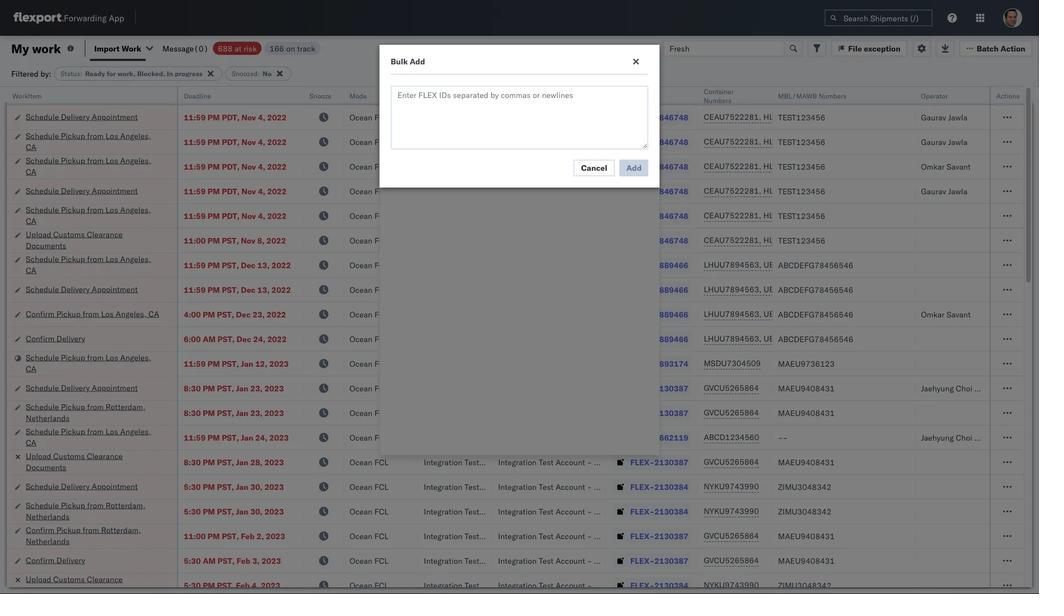 Task type: vqa. For each thing, say whether or not it's contained in the screenshot.


Task type: describe. For each thing, give the bounding box(es) containing it.
jaehyung
[[922, 384, 954, 393]]

schedule pickup from rotterdam, netherlands button for 5:30 pm pst, jan 30, 2023
[[26, 500, 163, 524]]

2 11:59 pm pst, dec 13, 2022 from the top
[[184, 285, 291, 295]]

for
[[107, 70, 116, 78]]

angeles, for schedule pickup from los angeles, ca link related to 3rd schedule pickup from los angeles, ca button from the bottom of the page
[[120, 254, 151, 264]]

1 hlxu6269489, from the top
[[764, 112, 821, 122]]

5 11:59 from the top
[[184, 211, 206, 221]]

name
[[444, 92, 462, 100]]

lhuu7894563, for confirm pickup from los angeles, ca
[[704, 309, 762, 319]]

blocked,
[[137, 70, 165, 78]]

at
[[235, 43, 242, 53]]

10 fcl from the top
[[375, 334, 389, 344]]

3 integration test account - karl lagerfeld from the top
[[498, 507, 644, 517]]

4:00 pm pst, dec 23, 2022
[[184, 310, 286, 319]]

schedule pickup from los angeles, ca for fourth schedule pickup from los angeles, ca button from the bottom of the page
[[26, 205, 151, 226]]

feb for 3,
[[237, 556, 251, 566]]

4 ocean fcl from the top
[[350, 186, 389, 196]]

1 jawla from the top
[[949, 112, 968, 122]]

2 ocean fcl from the top
[[350, 137, 389, 147]]

5 resize handle column header from the left
[[479, 87, 493, 595]]

pickup for schedule pickup from los angeles, ca link related to 3rd schedule pickup from los angeles, ca button from the bottom of the page
[[61, 254, 85, 264]]

schedule delivery appointment button for flex-1846748
[[26, 111, 138, 124]]

confirm pickup from los angeles, ca button
[[26, 309, 159, 321]]

documents for 8:30 pm pst, jan 28, 2023
[[26, 463, 66, 473]]

client name
[[424, 92, 462, 100]]

2,
[[257, 532, 264, 541]]

schedule pickup from rotterdam, netherlands for 8:30 pm pst, jan 23, 2023
[[26, 402, 146, 423]]

my
[[11, 41, 29, 56]]

confirm for 4:00 pm pst, dec 23, 2022
[[26, 309, 54, 319]]

1 nyku9743990 from the top
[[704, 482, 759, 492]]

(0)
[[194, 43, 209, 53]]

: for snoozed
[[258, 70, 260, 78]]

schedule pickup from rotterdam, netherlands button for 8:30 pm pst, jan 23, 2023
[[26, 402, 163, 425]]

actions
[[997, 92, 1020, 100]]

Search Shipments (/) text field
[[825, 10, 933, 26]]

3 karl from the top
[[594, 507, 609, 517]]

2 bosch from the left
[[498, 186, 521, 196]]

file exception
[[849, 43, 901, 53]]

5 schedule delivery appointment from the top
[[26, 482, 138, 492]]

9 ocean fcl from the top
[[350, 310, 389, 319]]

6:00 am pst, dec 24, 2022
[[184, 334, 287, 344]]

rotterdam, for 8:30 pm pst, jan 23, 2023
[[106, 402, 146, 412]]

2 flex-2130387 from the top
[[631, 408, 689, 418]]

2023 up '11:59 pm pst, jan 24, 2023'
[[265, 408, 284, 418]]

19 fcl from the top
[[375, 556, 389, 566]]

schedule for fourth schedule pickup from los angeles, ca button from the bottom of the page
[[26, 205, 59, 215]]

2 fcl from the top
[[375, 137, 389, 147]]

2 resize handle column header from the left
[[291, 87, 304, 595]]

pickup for schedule pickup from los angeles, ca link for 5th schedule pickup from los angeles, ca button from the bottom of the page
[[61, 156, 85, 165]]

rotterdam, for 5:30 pm pst, jan 30, 2023
[[106, 501, 146, 511]]

1 8:30 pm pst, jan 23, 2023 from the top
[[184, 384, 284, 393]]

progress
[[175, 70, 203, 78]]

2023 right 3,
[[262, 556, 281, 566]]

app
[[109, 13, 124, 23]]

confirm delivery for 6:00 am pst, dec 24, 2022
[[26, 334, 85, 344]]

uetu5238478 for confirm delivery
[[764, 334, 819, 344]]

cancel button
[[574, 160, 616, 177]]

2 zimu3048342 from the top
[[779, 507, 832, 517]]

11:00 for 11:00 pm pst, nov 8, 2022
[[184, 236, 206, 246]]

batch
[[977, 43, 999, 53]]

1 lhuu7894563, from the top
[[704, 260, 762, 270]]

nov for schedule pickup from los angeles, ca link for 5th schedule pickup from los angeles, ca button from the bottom of the page
[[242, 162, 256, 172]]

ca for schedule pickup from los angeles, ca link associated with 2nd schedule pickup from los angeles, ca button from the bottom
[[26, 364, 36, 374]]

3,
[[252, 556, 260, 566]]

1 pdt, from the top
[[222, 112, 240, 122]]

5:30 pm pst, feb 4, 2023
[[184, 581, 281, 591]]

confirm pickup from rotterdam, netherlands link
[[26, 525, 163, 547]]

2 gaurav jawla from the top
[[922, 137, 968, 147]]

cancel
[[581, 163, 608, 173]]

schedule for first schedule pickup from los angeles, ca button from the top of the page
[[26, 131, 59, 141]]

choi
[[957, 384, 973, 393]]

1 flex-2130384 from the top
[[631, 482, 689, 492]]

hlxu6269489, for upload customs clearance documents button
[[764, 235, 821, 245]]

ca for schedule pickup from los angeles, ca link associated with fourth schedule pickup from los angeles, ca button from the bottom of the page
[[26, 216, 36, 226]]

pst, left 8,
[[222, 236, 239, 246]]

los for confirm pickup from los angeles, ca button
[[101, 309, 114, 319]]

dec for confirm pickup from los angeles, ca
[[236, 310, 251, 319]]

forwarding
[[64, 13, 107, 23]]

pickup for confirm pickup from los angeles, ca link
[[56, 309, 81, 319]]

2 integration from the top
[[498, 482, 537, 492]]

688
[[218, 43, 233, 53]]

: for status
[[80, 70, 82, 78]]

4 test123456 from the top
[[779, 186, 826, 196]]

deadline button
[[178, 89, 293, 100]]

3 flex-1846748 from the top
[[631, 162, 689, 172]]

4 hlxu8034992 from the top
[[823, 186, 878, 196]]

4 ceau7522281, from the top
[[704, 186, 762, 196]]

2023 down 12,
[[265, 384, 284, 393]]

13 fcl from the top
[[375, 408, 389, 418]]

11:00 pm pst, nov 8, 2022
[[184, 236, 286, 246]]

omkar savant for ceau7522281, hlxu6269489, hlxu8034992
[[922, 162, 971, 172]]

on
[[286, 43, 295, 53]]

flexport. image
[[13, 12, 64, 24]]

customs inside button
[[53, 230, 85, 239]]

schedule pickup from rotterdam, netherlands link for 8:30
[[26, 402, 163, 424]]

23, for confirm pickup from los angeles, ca
[[253, 310, 265, 319]]

4 hlxu6269489, from the top
[[764, 186, 821, 196]]

shipment
[[433, 57, 469, 66]]

6 ocean fcl from the top
[[350, 236, 389, 246]]

select
[[408, 57, 431, 66]]

5 lagerfeld from the top
[[611, 556, 644, 566]]

upload inside button
[[26, 230, 51, 239]]

exception
[[864, 43, 901, 53]]

flex-1889466 for schedule delivery appointment
[[631, 285, 689, 295]]

schedule delivery appointment for flex-2130387
[[26, 383, 138, 393]]

nov for first schedule pickup from los angeles, ca button from the top of the page schedule pickup from los angeles, ca link
[[242, 137, 256, 147]]

add inside button
[[633, 92, 649, 102]]

pst, down 11:59 pm pst, jan 12, 2023 at the left bottom of page
[[217, 384, 234, 393]]

hlxu6269489, for fourth schedule pickup from los angeles, ca button from the bottom of the page
[[764, 211, 821, 221]]

2 appointment from the top
[[92, 186, 138, 196]]

2 8:30 from the top
[[184, 408, 201, 418]]

pst, down the 6:00 am pst, dec 24, 2022
[[222, 359, 239, 369]]

hlxu8034992 for upload customs clearance documents button
[[823, 235, 878, 245]]

client name button
[[418, 89, 482, 100]]

track
[[297, 43, 315, 53]]

mbl/mawb numbers button
[[773, 89, 905, 100]]

clear button
[[391, 135, 427, 152]]

deadline
[[184, 92, 211, 100]]

2 integration test account - karl lagerfeld from the top
[[498, 482, 644, 492]]

pst, up '11:59 pm pst, jan 24, 2023'
[[217, 408, 234, 418]]

upload customs clearance documents button
[[26, 229, 163, 253]]

confirm button
[[605, 135, 649, 152]]

container numbers button
[[699, 85, 762, 105]]

pst, up 8:30 pm pst, jan 28, 2023
[[222, 433, 239, 443]]

netherlands for 11:00
[[26, 537, 70, 546]]

ca for schedule pickup from los angeles, ca link related to 3rd schedule pickup from los angeles, ca button from the bottom of the page
[[26, 265, 36, 275]]

11 ocean fcl from the top
[[350, 359, 389, 369]]

forwarding app
[[64, 13, 124, 23]]

flex-1889466 for confirm pickup from los angeles, ca
[[631, 310, 689, 319]]

5:30 am pst, feb 3, 2023
[[184, 556, 281, 566]]

5 karl from the top
[[594, 556, 609, 566]]

2 gaurav from the top
[[922, 137, 947, 147]]

upload customs clearance documents for 8:30 pm pst, jan 28, 2023
[[26, 451, 123, 473]]

from for 3rd schedule pickup from los angeles, ca button from the bottom of the page
[[87, 254, 104, 264]]

1889466 for confirm pickup from los angeles, ca
[[655, 310, 689, 319]]

jan up 28,
[[241, 433, 253, 443]]

filtered by:
[[11, 69, 51, 78]]

pst, down 8:30 pm pst, jan 28, 2023
[[217, 482, 234, 492]]

5 appointment from the top
[[92, 482, 138, 492]]

1 ocean fcl from the top
[[350, 112, 389, 122]]

appointment for flex-1889466
[[92, 284, 138, 294]]

4 lagerfeld from the top
[[611, 532, 644, 541]]

flex-1893174
[[631, 359, 689, 369]]

688 at risk
[[218, 43, 257, 53]]

Search Work text field
[[663, 40, 785, 57]]

flex-2130387 for 5:30 am pst, feb 3, 2023
[[631, 556, 689, 566]]

schedule for schedule delivery appointment button corresponding to flex-1846748
[[26, 112, 59, 122]]

delivery for schedule delivery appointment button corresponding to flex-1846748
[[61, 112, 90, 122]]

filtered
[[11, 69, 38, 78]]

14 fcl from the top
[[375, 433, 389, 443]]

risk
[[244, 43, 257, 53]]

2 schedule pickup from los angeles, ca button from the top
[[26, 155, 163, 179]]

jan up '11:59 pm pst, jan 24, 2023'
[[236, 408, 249, 418]]

2 bosch ocean test from the left
[[498, 186, 562, 196]]

6 schedule pickup from los angeles, ca button from the top
[[26, 426, 163, 450]]

pickup for first schedule pickup from los angeles, ca button from the top of the page schedule pickup from los angeles, ca link
[[61, 131, 85, 141]]

test123456 for fourth schedule pickup from los angeles, ca button from the bottom of the page
[[779, 211, 826, 221]]

delivery for fifth schedule delivery appointment button
[[61, 482, 90, 492]]

2023 down 5:30 am pst, feb 3, 2023
[[261, 581, 281, 591]]

5 gvcu5265864 from the top
[[704, 556, 759, 566]]

1
[[397, 91, 402, 101]]

schedule for 5:30 pm pst, jan 30, 2023's schedule pickup from rotterdam, netherlands button
[[26, 501, 59, 511]]

pst, up the 4:00 pm pst, dec 23, 2022
[[222, 285, 239, 295]]

pst, down 5:30 am pst, feb 3, 2023
[[217, 581, 234, 591]]

origin
[[999, 384, 1020, 393]]

work
[[122, 43, 141, 53]]

3 integration from the top
[[498, 507, 537, 517]]

omkar for lhuu7894563, uetu5238478
[[922, 310, 945, 319]]

bulk inside "bulk add" button
[[614, 92, 632, 102]]

4:00
[[184, 310, 201, 319]]

4 11:59 from the top
[[184, 186, 206, 196]]

jan left 28,
[[236, 458, 249, 467]]

3 maeu9408431 from the top
[[779, 458, 835, 467]]

6 fcl from the top
[[375, 236, 389, 246]]

2 1846748 from the top
[[655, 137, 689, 147]]

2023 down 8:30 pm pst, jan 28, 2023
[[265, 482, 284, 492]]

ready
[[85, 70, 105, 78]]

2 flex-1846748 from the top
[[631, 137, 689, 147]]

schedule for fifth schedule delivery appointment button
[[26, 482, 59, 492]]

from for sixth schedule pickup from los angeles, ca button from the top
[[87, 427, 104, 437]]

clear
[[399, 138, 419, 148]]

status
[[61, 70, 80, 78]]

batch action button
[[960, 40, 1033, 57]]

workitem button
[[7, 89, 166, 100]]

from for confirm pickup from los angeles, ca button
[[83, 309, 99, 319]]

1 11:59 pm pdt, nov 4, 2022 from the top
[[184, 112, 287, 122]]

1 8:30 from the top
[[184, 384, 201, 393]]

1 upload customs clearance documents link from the top
[[26, 229, 163, 251]]

forwarding app link
[[13, 12, 124, 24]]

upload customs clearance documents link for 5:30 pm pst, feb 4, 2023
[[26, 574, 163, 595]]

import
[[94, 43, 120, 53]]

schedule pickup from los angeles, ca link for fourth schedule pickup from los angeles, ca button from the bottom of the page
[[26, 204, 163, 227]]

1 bosch ocean test from the left
[[424, 186, 488, 196]]

6 karl from the top
[[594, 581, 609, 591]]

lhuu7894563, uetu5238478 for schedule delivery appointment
[[704, 285, 819, 295]]

2 gvcu5265864 from the top
[[704, 408, 759, 418]]

import work
[[94, 43, 141, 53]]

12 fcl from the top
[[375, 384, 389, 393]]

6 resize handle column header from the left
[[594, 87, 607, 595]]

13 ocean fcl from the top
[[350, 408, 389, 418]]

clearance for 8:30 pm pst, jan 28, 2023
[[87, 451, 123, 461]]

2130387 for 5:30 am pst, feb 3, 2023
[[655, 556, 689, 566]]

snoozed
[[232, 70, 258, 78]]

1 karl from the top
[[594, 458, 609, 467]]

jan left 12,
[[241, 359, 253, 369]]

3 2130384 from the top
[[655, 581, 689, 591]]

consignee
[[498, 92, 531, 100]]

test123456 for upload customs clearance documents button
[[779, 236, 826, 246]]

delivery for flex-1889466's schedule delivery appointment button
[[61, 284, 90, 294]]

workitem
[[12, 92, 42, 100]]

import work button
[[94, 43, 141, 53]]

operator
[[922, 92, 949, 100]]

5 schedule delivery appointment link from the top
[[26, 481, 138, 492]]

abcdefg78456546 for confirm pickup from los angeles, ca
[[779, 310, 854, 319]]

snooze
[[310, 92, 332, 100]]

3 flex-2130384 from the top
[[631, 581, 689, 591]]

11:59 pm pst, jan 12, 2023
[[184, 359, 289, 369]]

by:
[[41, 69, 51, 78]]

1 flex-1889466 from the top
[[631, 260, 689, 270]]

action
[[1001, 43, 1026, 53]]

savant for ceau7522281, hlxu6269489, hlxu8034992
[[947, 162, 971, 172]]

feb for 2,
[[241, 532, 255, 541]]

los for first schedule pickup from los angeles, ca button from the top of the page
[[106, 131, 118, 141]]

2 schedule delivery appointment button from the top
[[26, 185, 138, 198]]

netherlands for 5:30
[[26, 512, 70, 522]]

agen
[[1022, 384, 1040, 393]]

5 schedule pickup from los angeles, ca button from the top
[[26, 352, 163, 376]]

select shipment
[[408, 57, 469, 66]]

schedule for 3rd schedule pickup from los angeles, ca button from the bottom of the page
[[26, 254, 59, 264]]

message (0)
[[163, 43, 209, 53]]

8 fcl from the top
[[375, 285, 389, 295]]

angeles, for schedule pickup from los angeles, ca link associated with sixth schedule pickup from los angeles, ca button from the top
[[120, 427, 151, 437]]

6 1846748 from the top
[[655, 236, 689, 246]]

schedule for 8:30 pm pst, jan 23, 2023's schedule pickup from rotterdam, netherlands button
[[26, 402, 59, 412]]

2 karl from the top
[[594, 482, 609, 492]]

11:59 pm pdt, nov 4, 2022 for first schedule pickup from los angeles, ca button from the top of the page
[[184, 137, 287, 147]]

10 ocean fcl from the top
[[350, 334, 389, 344]]

shipments
[[436, 91, 473, 101]]

2 2130387 from the top
[[655, 408, 689, 418]]

from for fourth schedule pickup from los angeles, ca button from the bottom of the page
[[87, 205, 104, 215]]

166
[[270, 43, 284, 53]]

work,
[[118, 70, 135, 78]]

1 flex-2130387 from the top
[[631, 384, 689, 393]]

9 11:59 from the top
[[184, 433, 206, 443]]

6:00
[[184, 334, 201, 344]]

3 gaurav jawla from the top
[[922, 186, 968, 196]]

file
[[849, 43, 862, 53]]

container
[[704, 87, 734, 96]]

flex-2130387 for 8:30 pm pst, jan 28, 2023
[[631, 458, 689, 467]]

uetu5238478 for confirm pickup from los angeles, ca
[[764, 309, 819, 319]]

4 karl from the top
[[594, 532, 609, 541]]

3 account from the top
[[556, 507, 586, 517]]

angeles, for confirm pickup from los angeles, ca link
[[116, 309, 147, 319]]

confirm pickup from los angeles, ca
[[26, 309, 159, 319]]

11:00 pm pst, feb 2, 2023
[[184, 532, 285, 541]]

hlxu6269489, for first schedule pickup from los angeles, ca button from the top of the page
[[764, 137, 821, 147]]

0 vertical spatial add
[[410, 57, 425, 66]]

feb for 4,
[[236, 581, 250, 591]]

1 resize handle column header from the left
[[164, 87, 177, 595]]

schedule pickup from los angeles, ca for 3rd schedule pickup from los angeles, ca button from the bottom of the page
[[26, 254, 151, 275]]

jaehyung choi - test origin agen
[[922, 384, 1040, 393]]

am for 6:00
[[203, 334, 216, 344]]

msdu7304509
[[704, 359, 761, 369]]

pst, down the 4:00 pm pst, dec 23, 2022
[[218, 334, 235, 344]]



Task type: locate. For each thing, give the bounding box(es) containing it.
0 vertical spatial upload
[[26, 230, 51, 239]]

schedule delivery appointment link for flex-1846748
[[26, 111, 138, 122]]

schedule for 4th schedule delivery appointment button from the bottom of the page
[[26, 186, 59, 196]]

1 1846748 from the top
[[655, 112, 689, 122]]

5:30 up 11:00 pm pst, feb 2, 2023
[[184, 507, 201, 517]]

bulk up 1
[[391, 57, 408, 66]]

am right 6:00
[[203, 334, 216, 344]]

2 account from the top
[[556, 482, 586, 492]]

snoozed : no
[[232, 70, 272, 78]]

1889466 for schedule delivery appointment
[[655, 285, 689, 295]]

angeles, for first schedule pickup from los angeles, ca button from the top of the page schedule pickup from los angeles, ca link
[[120, 131, 151, 141]]

dec up 11:59 pm pst, jan 12, 2023 at the left bottom of page
[[237, 334, 251, 344]]

feb down 5:30 am pst, feb 3, 2023
[[236, 581, 250, 591]]

8:30 up '11:59 pm pst, jan 24, 2023'
[[184, 408, 201, 418]]

11:00
[[184, 236, 206, 246], [184, 532, 206, 541]]

flex-
[[631, 112, 655, 122], [395, 117, 416, 126], [631, 137, 655, 147], [631, 162, 655, 172], [631, 186, 655, 196], [631, 211, 655, 221], [631, 236, 655, 246], [631, 260, 655, 270], [631, 285, 655, 295], [631, 310, 655, 319], [631, 334, 655, 344], [631, 359, 655, 369], [631, 384, 655, 393], [631, 408, 655, 418], [631, 433, 655, 443], [631, 458, 655, 467], [631, 482, 655, 492], [631, 507, 655, 517], [631, 532, 655, 541], [631, 556, 655, 566], [631, 581, 655, 591]]

omkar savant for lhuu7894563, uetu5238478
[[922, 310, 971, 319]]

2 vertical spatial documents
[[26, 586, 66, 595]]

angeles, for schedule pickup from los angeles, ca link associated with fourth schedule pickup from los angeles, ca button from the bottom of the page
[[120, 205, 151, 215]]

4 account from the top
[[556, 532, 586, 541]]

upload customs clearance documents inside button
[[26, 230, 123, 251]]

0 vertical spatial documents
[[26, 241, 66, 251]]

6 test123456 from the top
[[779, 236, 826, 246]]

2 2130384 from the top
[[655, 507, 689, 517]]

pst, up the 6:00 am pst, dec 24, 2022
[[217, 310, 234, 319]]

bulk add up "confirm" button
[[614, 92, 649, 102]]

5 fcl from the top
[[375, 211, 389, 221]]

1 vertical spatial add
[[633, 92, 649, 102]]

pst, up 11:00 pm pst, feb 2, 2023
[[217, 507, 234, 517]]

: left no
[[258, 70, 260, 78]]

0 vertical spatial 8:30
[[184, 384, 201, 393]]

1 schedule pickup from los angeles, ca from the top
[[26, 131, 151, 152]]

1 vertical spatial flex-2130384
[[631, 507, 689, 517]]

pst, down 11:00 pm pst, nov 8, 2022
[[222, 260, 239, 270]]

1 vertical spatial 5:30 pm pst, jan 30, 2023
[[184, 507, 284, 517]]

0 vertical spatial feb
[[241, 532, 255, 541]]

3 ocean fcl from the top
[[350, 162, 389, 172]]

2 pdt, from the top
[[222, 137, 240, 147]]

schedule delivery appointment button for flex-2130387
[[26, 383, 138, 395]]

1 vertical spatial zimu3048342
[[779, 507, 832, 517]]

hlxu8034992 for first schedule pickup from los angeles, ca button from the top of the page
[[823, 137, 878, 147]]

upload
[[26, 230, 51, 239], [26, 451, 51, 461], [26, 575, 51, 585]]

1 vertical spatial omkar
[[922, 310, 945, 319]]

1 schedule delivery appointment link from the top
[[26, 111, 138, 122]]

1 vertical spatial schedule pickup from rotterdam, netherlands link
[[26, 500, 163, 523]]

5 schedule from the top
[[26, 205, 59, 215]]

1 vertical spatial gaurav
[[922, 137, 947, 147]]

8:30 pm pst, jan 23, 2023 down 11:59 pm pst, jan 12, 2023 at the left bottom of page
[[184, 384, 284, 393]]

schedule pickup from los angeles, ca for 5th schedule pickup from los angeles, ca button from the bottom of the page
[[26, 156, 151, 177]]

add left shipment
[[410, 57, 425, 66]]

5 hlxu6269489, from the top
[[764, 211, 821, 221]]

2 upload customs clearance documents from the top
[[26, 451, 123, 473]]

5 11:59 pm pdt, nov 4, 2022 from the top
[[184, 211, 287, 221]]

hlxu6269489,
[[764, 112, 821, 122], [764, 137, 821, 147], [764, 161, 821, 171], [764, 186, 821, 196], [764, 211, 821, 221], [764, 235, 821, 245]]

1 5:30 pm pst, jan 30, 2023 from the top
[[184, 482, 284, 492]]

add up "confirm" button
[[633, 92, 649, 102]]

from for "confirm pickup from rotterdam, netherlands" button
[[83, 525, 99, 535]]

schedule delivery appointment link
[[26, 111, 138, 122], [26, 185, 138, 196], [26, 284, 138, 295], [26, 383, 138, 394], [26, 481, 138, 492]]

1 11:59 pm pst, dec 13, 2022 from the top
[[184, 260, 291, 270]]

0 vertical spatial netherlands
[[26, 413, 70, 423]]

test123456 for first schedule pickup from los angeles, ca button from the top of the page
[[779, 137, 826, 147]]

24, for 2022
[[253, 334, 266, 344]]

lhuu7894563, for confirm delivery
[[704, 334, 762, 344]]

0 vertical spatial gaurav
[[922, 112, 947, 122]]

0 vertical spatial jawla
[[949, 112, 968, 122]]

2023 right 2,
[[266, 532, 285, 541]]

1 horizontal spatial bulk
[[614, 92, 632, 102]]

11:59 pm pst, dec 13, 2022 down 11:00 pm pst, nov 8, 2022
[[184, 260, 291, 270]]

ceau7522281, hlxu6269489, hlxu8034992 for fourth schedule pickup from los angeles, ca button from the bottom of the page
[[704, 211, 878, 221]]

1 vertical spatial schedule pickup from rotterdam, netherlands button
[[26, 500, 163, 524]]

feb left 3,
[[237, 556, 251, 566]]

2 vertical spatial clearance
[[87, 575, 123, 585]]

los for 3rd schedule pickup from los angeles, ca button from the bottom of the page
[[106, 254, 118, 264]]

ceau7522281, hlxu6269489, hlxu8034992
[[704, 112, 878, 122], [704, 137, 878, 147], [704, 161, 878, 171], [704, 186, 878, 196], [704, 211, 878, 221], [704, 235, 878, 245]]

1 vertical spatial netherlands
[[26, 512, 70, 522]]

1 ceau7522281, from the top
[[704, 112, 762, 122]]

0 vertical spatial 23,
[[253, 310, 265, 319]]

4 schedule delivery appointment from the top
[[26, 383, 138, 393]]

2 schedule pickup from rotterdam, netherlands button from the top
[[26, 500, 163, 524]]

2023 right 12,
[[269, 359, 289, 369]]

1 horizontal spatial bosch
[[498, 186, 521, 196]]

1 vertical spatial nyku9743990
[[704, 507, 759, 517]]

1 vertical spatial schedule pickup from rotterdam, netherlands
[[26, 501, 146, 522]]

1 vertical spatial 11:00
[[184, 532, 206, 541]]

2 8:30 pm pst, jan 23, 2023 from the top
[[184, 408, 284, 418]]

mbl/mawb numbers
[[779, 92, 847, 100]]

schedule pickup from los angeles, ca link for 2nd schedule pickup from los angeles, ca button from the bottom
[[26, 352, 163, 375]]

2023 up 8:30 pm pst, jan 28, 2023
[[269, 433, 289, 443]]

1 integration from the top
[[498, 458, 537, 467]]

5 ceau7522281, hlxu6269489, hlxu8034992 from the top
[[704, 211, 878, 221]]

integration test account - karl lagerfeld
[[498, 458, 644, 467], [498, 482, 644, 492], [498, 507, 644, 517], [498, 532, 644, 541], [498, 556, 644, 566], [498, 581, 644, 591]]

confirm delivery down confirm pickup from los angeles, ca button
[[26, 334, 85, 344]]

mbl/mawb
[[779, 92, 818, 100]]

20 fcl from the top
[[375, 581, 389, 591]]

upload customs clearance documents
[[26, 230, 123, 251], [26, 451, 123, 473], [26, 575, 123, 595]]

confirm delivery link down confirm pickup from rotterdam, netherlands
[[26, 555, 85, 566]]

4 abcdefg78456546 from the top
[[779, 334, 854, 344]]

:
[[80, 70, 82, 78], [258, 70, 260, 78]]

5:30 pm pst, jan 30, 2023 down 8:30 pm pst, jan 28, 2023
[[184, 482, 284, 492]]

0 vertical spatial am
[[203, 334, 216, 344]]

1 vertical spatial 2130384
[[655, 507, 689, 517]]

2 vertical spatial flex-2130384
[[631, 581, 689, 591]]

0 vertical spatial 13,
[[258, 260, 270, 270]]

dec up the 4:00 pm pst, dec 23, 2022
[[241, 285, 256, 295]]

1 vertical spatial 13,
[[258, 285, 270, 295]]

confirm delivery
[[26, 334, 85, 344], [26, 556, 85, 566]]

0 vertical spatial rotterdam,
[[106, 402, 146, 412]]

9 fcl from the top
[[375, 310, 389, 319]]

2023 right 28,
[[265, 458, 284, 467]]

documents for 5:30 pm pst, feb 4, 2023
[[26, 586, 66, 595]]

0 horizontal spatial bulk add
[[391, 57, 425, 66]]

24, up 12,
[[253, 334, 266, 344]]

ceau7522281, hlxu6269489, hlxu8034992 for upload customs clearance documents button
[[704, 235, 878, 245]]

0 vertical spatial clearance
[[87, 230, 123, 239]]

0 vertical spatial schedule pickup from rotterdam, netherlands button
[[26, 402, 163, 425]]

1 vertical spatial bulk
[[614, 92, 632, 102]]

0 vertical spatial schedule pickup from rotterdam, netherlands
[[26, 402, 146, 423]]

1 gaurav from the top
[[922, 112, 947, 122]]

abcdefg78456546 for schedule delivery appointment
[[779, 285, 854, 295]]

am up 5:30 pm pst, feb 4, 2023
[[203, 556, 216, 566]]

0 vertical spatial bulk add
[[391, 57, 425, 66]]

1 vertical spatial bulk add
[[614, 92, 649, 102]]

schedule pickup from los angeles, ca for first schedule pickup from los angeles, ca button from the top of the page
[[26, 131, 151, 152]]

8 ocean fcl from the top
[[350, 285, 389, 295]]

integration
[[498, 458, 537, 467], [498, 482, 537, 492], [498, 507, 537, 517], [498, 532, 537, 541], [498, 556, 537, 566], [498, 581, 537, 591]]

1 vertical spatial confirm delivery link
[[26, 555, 85, 566]]

1 ceau7522281, hlxu6269489, hlxu8034992 from the top
[[704, 112, 878, 122]]

8:30 down 6:00
[[184, 384, 201, 393]]

2 flex-2130384 from the top
[[631, 507, 689, 517]]

numbers right mbl/mawb on the top right of the page
[[819, 92, 847, 100]]

30, down 28,
[[251, 482, 263, 492]]

16 ocean fcl from the top
[[350, 482, 389, 492]]

2 nyku9743990 from the top
[[704, 507, 759, 517]]

confirm pickup from rotterdam, netherlands
[[26, 525, 141, 546]]

los for fourth schedule pickup from los angeles, ca button from the bottom of the page
[[106, 205, 118, 215]]

0 vertical spatial 2130384
[[655, 482, 689, 492]]

0 vertical spatial zimu3048342
[[779, 482, 832, 492]]

2 confirm delivery link from the top
[[26, 555, 85, 566]]

feb left 2,
[[241, 532, 255, 541]]

2023 up 11:00 pm pst, feb 2, 2023
[[265, 507, 284, 517]]

confirm delivery link for 5:30
[[26, 555, 85, 566]]

lhuu7894563, uetu5238478 for confirm delivery
[[704, 334, 819, 344]]

13, down 8,
[[258, 260, 270, 270]]

0 horizontal spatial bosch
[[424, 186, 446, 196]]

1 vertical spatial 8:30
[[184, 408, 201, 418]]

0 vertical spatial upload customs clearance documents
[[26, 230, 123, 251]]

2 schedule pickup from los angeles, ca link from the top
[[26, 155, 163, 177]]

0 vertical spatial bulk
[[391, 57, 408, 66]]

1 selected shipments
[[397, 91, 473, 101]]

dec up the 6:00 am pst, dec 24, 2022
[[236, 310, 251, 319]]

1 vertical spatial gaurav jawla
[[922, 137, 968, 147]]

1 uetu5238478 from the top
[[764, 260, 819, 270]]

2 vertical spatial 8:30
[[184, 458, 201, 467]]

dec
[[241, 260, 256, 270], [241, 285, 256, 295], [236, 310, 251, 319], [237, 334, 251, 344]]

2 vertical spatial upload customs clearance documents link
[[26, 574, 163, 595]]

4 fcl from the top
[[375, 186, 389, 196]]

numbers inside mbl/mawb numbers button
[[819, 92, 847, 100]]

from for 2nd schedule pickup from los angeles, ca button from the bottom
[[87, 353, 104, 363]]

Enter FLEX IDs separated by commas or newlines text field
[[391, 86, 649, 150]]

1 vertical spatial 30,
[[251, 507, 263, 517]]

pst, up 5:30 am pst, feb 3, 2023
[[222, 532, 239, 541]]

hlxu6269489, for 5th schedule pickup from los angeles, ca button from the bottom of the page
[[764, 161, 821, 171]]

schedule delivery appointment button
[[26, 111, 138, 124], [26, 185, 138, 198], [26, 284, 138, 296], [26, 383, 138, 395], [26, 481, 138, 494]]

2 vertical spatial customs
[[53, 575, 85, 585]]

1 horizontal spatial bulk add
[[614, 92, 649, 102]]

1 gaurav jawla from the top
[[922, 112, 968, 122]]

1 horizontal spatial numbers
[[819, 92, 847, 100]]

ca for confirm pickup from los angeles, ca link
[[149, 309, 159, 319]]

2 schedule pickup from los angeles, ca from the top
[[26, 156, 151, 177]]

166 on track
[[270, 43, 315, 53]]

angeles,
[[120, 131, 151, 141], [120, 156, 151, 165], [120, 205, 151, 215], [120, 254, 151, 264], [116, 309, 147, 319], [120, 353, 151, 363], [120, 427, 151, 437]]

2 maeu9408431 from the top
[[779, 408, 835, 418]]

1889466 for confirm delivery
[[655, 334, 689, 344]]

hlxu8034992 for 5th schedule pickup from los angeles, ca button from the bottom of the page
[[823, 161, 878, 171]]

bulk up "confirm" button
[[614, 92, 632, 102]]

8,
[[257, 236, 265, 246]]

bulk add button
[[614, 86, 649, 108]]

mode button
[[344, 89, 407, 100]]

appointment
[[92, 112, 138, 122], [92, 186, 138, 196], [92, 284, 138, 294], [92, 383, 138, 393], [92, 482, 138, 492]]

4 11:59 pm pdt, nov 4, 2022 from the top
[[184, 186, 287, 196]]

schedule delivery appointment button for flex-1889466
[[26, 284, 138, 296]]

1 vertical spatial omkar savant
[[922, 310, 971, 319]]

1 vertical spatial 23,
[[251, 384, 263, 393]]

6 hlxu6269489, from the top
[[764, 235, 821, 245]]

4 1889466 from the top
[[655, 334, 689, 344]]

1 account from the top
[[556, 458, 586, 467]]

1 lagerfeld from the top
[[611, 458, 644, 467]]

1846748
[[655, 112, 689, 122], [655, 137, 689, 147], [655, 162, 689, 172], [655, 186, 689, 196], [655, 211, 689, 221], [655, 236, 689, 246]]

2 omkar savant from the top
[[922, 310, 971, 319]]

28,
[[251, 458, 263, 467]]

lhuu7894563, uetu5238478 for confirm pickup from los angeles, ca
[[704, 309, 819, 319]]

container numbers
[[704, 87, 734, 105]]

0 horizontal spatial add
[[410, 57, 425, 66]]

23, up the 6:00 am pst, dec 24, 2022
[[253, 310, 265, 319]]

23, up '11:59 pm pst, jan 24, 2023'
[[251, 408, 263, 418]]

flex-1889466
[[631, 260, 689, 270], [631, 285, 689, 295], [631, 310, 689, 319], [631, 334, 689, 344]]

1 vertical spatial am
[[203, 556, 216, 566]]

4 integration test account - karl lagerfeld from the top
[[498, 532, 644, 541]]

8:30 pm pst, jan 28, 2023
[[184, 458, 284, 467]]

gvcu5265864
[[704, 383, 759, 393], [704, 408, 759, 418], [704, 457, 759, 467], [704, 531, 759, 541], [704, 556, 759, 566]]

1893174
[[655, 359, 689, 369]]

2130387 for 11:00 pm pst, feb 2, 2023
[[655, 532, 689, 541]]

schedule pickup from rotterdam, netherlands link
[[26, 402, 163, 424], [26, 500, 163, 523]]

batch action
[[977, 43, 1026, 53]]

nov for third upload customs clearance documents link from the bottom
[[241, 236, 256, 246]]

1 horizontal spatial add
[[633, 92, 649, 102]]

test123456
[[779, 112, 826, 122], [779, 137, 826, 147], [779, 162, 826, 172], [779, 186, 826, 196], [779, 211, 826, 221], [779, 236, 826, 246]]

1 vertical spatial upload customs clearance documents
[[26, 451, 123, 473]]

clearance inside button
[[87, 230, 123, 239]]

6 ceau7522281, hlxu6269489, hlxu8034992 from the top
[[704, 235, 878, 245]]

lhuu7894563, for schedule delivery appointment
[[704, 285, 762, 295]]

bosch
[[424, 186, 446, 196], [498, 186, 521, 196]]

confirm delivery button down confirm pickup from los angeles, ca button
[[26, 333, 85, 346]]

documents inside upload customs clearance documents button
[[26, 241, 66, 251]]

0 vertical spatial omkar savant
[[922, 162, 971, 172]]

schedule pickup from los angeles, ca link for sixth schedule pickup from los angeles, ca button from the top
[[26, 426, 163, 449]]

5:30 down 8:30 pm pst, jan 28, 2023
[[184, 482, 201, 492]]

netherlands inside confirm pickup from rotterdam, netherlands
[[26, 537, 70, 546]]

pdt,
[[222, 112, 240, 122], [222, 137, 240, 147], [222, 162, 240, 172], [222, 186, 240, 196], [222, 211, 240, 221]]

confirm pickup from rotterdam, netherlands button
[[26, 525, 163, 548]]

24, up 28,
[[255, 433, 268, 443]]

1 schedule from the top
[[26, 112, 59, 122]]

1662119
[[655, 433, 689, 443]]

2 vertical spatial 2130384
[[655, 581, 689, 591]]

dec down 11:00 pm pst, nov 8, 2022
[[241, 260, 256, 270]]

1 vertical spatial rotterdam,
[[106, 501, 146, 511]]

fcl
[[375, 112, 389, 122], [375, 137, 389, 147], [375, 162, 389, 172], [375, 186, 389, 196], [375, 211, 389, 221], [375, 236, 389, 246], [375, 260, 389, 270], [375, 285, 389, 295], [375, 310, 389, 319], [375, 334, 389, 344], [375, 359, 389, 369], [375, 384, 389, 393], [375, 408, 389, 418], [375, 433, 389, 443], [375, 458, 389, 467], [375, 482, 389, 492], [375, 507, 389, 517], [375, 532, 389, 541], [375, 556, 389, 566], [375, 581, 389, 591]]

8 schedule from the top
[[26, 353, 59, 363]]

0 vertical spatial 11:00
[[184, 236, 206, 246]]

11:59 pm pdt, nov 4, 2022 for fourth schedule pickup from los angeles, ca button from the bottom of the page
[[184, 211, 287, 221]]

1 schedule pickup from rotterdam, netherlands link from the top
[[26, 402, 163, 424]]

8:30 down '11:59 pm pst, jan 24, 2023'
[[184, 458, 201, 467]]

2 vertical spatial feb
[[236, 581, 250, 591]]

gaurav jawla
[[922, 112, 968, 122], [922, 137, 968, 147], [922, 186, 968, 196]]

0 vertical spatial flex-2130384
[[631, 482, 689, 492]]

2 vertical spatial jawla
[[949, 186, 968, 196]]

5 integration test account - karl lagerfeld from the top
[[498, 556, 644, 566]]

1 vertical spatial jawla
[[949, 137, 968, 147]]

customs for 8:30 pm pst, jan 28, 2023
[[53, 451, 85, 461]]

confirm inside confirm pickup from rotterdam, netherlands
[[26, 525, 54, 535]]

16 fcl from the top
[[375, 482, 389, 492]]

schedule pickup from los angeles, ca link for 5th schedule pickup from los angeles, ca button from the bottom of the page
[[26, 155, 163, 177]]

pst, down '11:59 pm pst, jan 24, 2023'
[[217, 458, 234, 467]]

upload for 5:30 pm pst, feb 4, 2023
[[26, 575, 51, 585]]

los for 5th schedule pickup from los angeles, ca button from the bottom of the page
[[106, 156, 118, 165]]

0 horizontal spatial :
[[80, 70, 82, 78]]

1 schedule delivery appointment button from the top
[[26, 111, 138, 124]]

from inside confirm pickup from rotterdam, netherlands
[[83, 525, 99, 535]]

1 vertical spatial 24,
[[255, 433, 268, 443]]

3 flex-1889466 from the top
[[631, 310, 689, 319]]

6 schedule from the top
[[26, 254, 59, 264]]

flex-1889466 for confirm delivery
[[631, 334, 689, 344]]

0 vertical spatial customs
[[53, 230, 85, 239]]

savant for lhuu7894563, uetu5238478
[[947, 310, 971, 319]]

abcdefg78456546
[[779, 260, 854, 270], [779, 285, 854, 295], [779, 310, 854, 319], [779, 334, 854, 344]]

3 2130387 from the top
[[655, 458, 689, 467]]

upload customs clearance documents link for 8:30 pm pst, jan 28, 2023
[[26, 451, 163, 473]]

1 vertical spatial upload customs clearance documents link
[[26, 451, 163, 473]]

1 2130387 from the top
[[655, 384, 689, 393]]

1 netherlands from the top
[[26, 413, 70, 423]]

11:59 pm pst, jan 24, 2023
[[184, 433, 289, 443]]

confirm
[[611, 138, 642, 148], [26, 309, 54, 319], [26, 334, 54, 344], [26, 525, 54, 535], [26, 556, 54, 566]]

schedule pickup from los angeles, ca for sixth schedule pickup from los angeles, ca button from the top
[[26, 427, 151, 448]]

delivery for 4th schedule delivery appointment button from the bottom of the page
[[61, 186, 90, 196]]

pickup inside confirm pickup from rotterdam, netherlands
[[56, 525, 81, 535]]

0 vertical spatial confirm delivery link
[[26, 333, 85, 344]]

2 1889466 from the top
[[655, 285, 689, 295]]

5 hlxu8034992 from the top
[[823, 211, 878, 221]]

test
[[473, 186, 488, 196], [548, 186, 562, 196], [982, 384, 997, 393], [539, 458, 554, 467], [539, 482, 554, 492], [539, 507, 554, 517], [539, 532, 554, 541], [539, 556, 554, 566], [539, 581, 554, 591]]

schedule for 5th schedule pickup from los angeles, ca button from the bottom of the page
[[26, 156, 59, 165]]

2 vertical spatial rotterdam,
[[101, 525, 141, 535]]

bulk add up 1
[[391, 57, 425, 66]]

schedule pickup from rotterdam, netherlands link for 5:30
[[26, 500, 163, 523]]

pst, up 5:30 pm pst, feb 4, 2023
[[218, 556, 235, 566]]

2 vertical spatial upload customs clearance documents
[[26, 575, 123, 595]]

5:30
[[184, 482, 201, 492], [184, 507, 201, 517], [184, 556, 201, 566], [184, 581, 201, 591]]

client
[[424, 92, 442, 100]]

upload customs clearance documents link
[[26, 229, 163, 251], [26, 451, 163, 473], [26, 574, 163, 595]]

1 vertical spatial 8:30 pm pst, jan 23, 2023
[[184, 408, 284, 418]]

numbers
[[819, 92, 847, 100], [704, 96, 732, 105]]

2130384
[[655, 482, 689, 492], [655, 507, 689, 517], [655, 581, 689, 591]]

2 vertical spatial gaurav jawla
[[922, 186, 968, 196]]

numbers inside the container numbers
[[704, 96, 732, 105]]

pickup for 'schedule pickup from rotterdam, netherlands' link related to 8:30
[[61, 402, 85, 412]]

confirm delivery down confirm pickup from rotterdam, netherlands
[[26, 556, 85, 566]]

schedule pickup from los angeles, ca link
[[26, 130, 163, 153], [26, 155, 163, 177], [26, 204, 163, 227], [26, 254, 163, 276], [26, 352, 163, 375], [26, 426, 163, 449]]

angeles, for schedule pickup from los angeles, ca link associated with 2nd schedule pickup from los angeles, ca button from the bottom
[[120, 353, 151, 363]]

schedule pickup from los angeles, ca link for first schedule pickup from los angeles, ca button from the top of the page
[[26, 130, 163, 153]]

los
[[106, 131, 118, 141], [106, 156, 118, 165], [106, 205, 118, 215], [106, 254, 118, 264], [101, 309, 114, 319], [106, 353, 118, 363], [106, 427, 118, 437]]

2 vertical spatial netherlands
[[26, 537, 70, 546]]

0 vertical spatial upload customs clearance documents link
[[26, 229, 163, 251]]

3 upload from the top
[[26, 575, 51, 585]]

6 flex-1846748 from the top
[[631, 236, 689, 246]]

3 gvcu5265864 from the top
[[704, 457, 759, 467]]

1 vertical spatial documents
[[26, 463, 66, 473]]

1 vertical spatial savant
[[947, 310, 971, 319]]

schedule
[[26, 112, 59, 122], [26, 131, 59, 141], [26, 156, 59, 165], [26, 186, 59, 196], [26, 205, 59, 215], [26, 254, 59, 264], [26, 284, 59, 294], [26, 353, 59, 363], [26, 383, 59, 393], [26, 402, 59, 412], [26, 427, 59, 437], [26, 482, 59, 492], [26, 501, 59, 511]]

work
[[32, 41, 61, 56]]

0 vertical spatial confirm delivery
[[26, 334, 85, 344]]

numbers down container
[[704, 96, 732, 105]]

0 horizontal spatial numbers
[[704, 96, 732, 105]]

5:30 down 5:30 am pst, feb 3, 2023
[[184, 581, 201, 591]]

1 vertical spatial clearance
[[87, 451, 123, 461]]

8:30 pm pst, jan 23, 2023 up '11:59 pm pst, jan 24, 2023'
[[184, 408, 284, 418]]

jan down 8:30 pm pst, jan 28, 2023
[[236, 482, 249, 492]]

clearance for 5:30 pm pst, feb 4, 2023
[[87, 575, 123, 585]]

maeu9736123
[[779, 359, 835, 369]]

confirm pickup from los angeles, ca link
[[26, 309, 159, 320]]

23, down 12,
[[251, 384, 263, 393]]

7 schedule from the top
[[26, 284, 59, 294]]

rotterdam, for 11:00 pm pst, feb 2, 2023
[[101, 525, 141, 535]]

4 schedule pickup from los angeles, ca button from the top
[[26, 254, 163, 277]]

8:30 pm pst, jan 23, 2023
[[184, 384, 284, 393], [184, 408, 284, 418]]

confirm delivery link down confirm pickup from los angeles, ca button
[[26, 333, 85, 344]]

consignee button
[[493, 89, 596, 100]]

ocean fcl
[[350, 112, 389, 122], [350, 137, 389, 147], [350, 162, 389, 172], [350, 186, 389, 196], [350, 211, 389, 221], [350, 236, 389, 246], [350, 260, 389, 270], [350, 285, 389, 295], [350, 310, 389, 319], [350, 334, 389, 344], [350, 359, 389, 369], [350, 384, 389, 393], [350, 408, 389, 418], [350, 433, 389, 443], [350, 458, 389, 467], [350, 482, 389, 492], [350, 507, 389, 517], [350, 532, 389, 541], [350, 556, 389, 566], [350, 581, 389, 591]]

jan up 11:00 pm pst, feb 2, 2023
[[236, 507, 249, 517]]

11:59 pm pst, dec 13, 2022 up the 4:00 pm pst, dec 23, 2022
[[184, 285, 291, 295]]

5:30 up 5:30 pm pst, feb 4, 2023
[[184, 556, 201, 566]]

nyku9743990
[[704, 482, 759, 492], [704, 507, 759, 517], [704, 581, 759, 590]]

4 schedule delivery appointment link from the top
[[26, 383, 138, 394]]

2 vertical spatial 23,
[[251, 408, 263, 418]]

3 schedule delivery appointment from the top
[[26, 284, 138, 294]]

3 appointment from the top
[[92, 284, 138, 294]]

3 gaurav from the top
[[922, 186, 947, 196]]

24,
[[253, 334, 266, 344], [255, 433, 268, 443]]

30, up 2,
[[251, 507, 263, 517]]

1 omkar savant from the top
[[922, 162, 971, 172]]

0 horizontal spatial bosch ocean test
[[424, 186, 488, 196]]

: left ready
[[80, 70, 82, 78]]

ca for first schedule pickup from los angeles, ca button from the top of the page schedule pickup from los angeles, ca link
[[26, 142, 36, 152]]

2 vertical spatial zimu3048342
[[779, 581, 832, 591]]

netherlands for 8:30
[[26, 413, 70, 423]]

2 vertical spatial upload
[[26, 575, 51, 585]]

omkar for ceau7522281, hlxu6269489, hlxu8034992
[[922, 162, 945, 172]]

schedule for schedule delivery appointment button corresponding to flex-2130387
[[26, 383, 59, 393]]

8:30
[[184, 384, 201, 393], [184, 408, 201, 418], [184, 458, 201, 467]]

0 horizontal spatial bulk
[[391, 57, 408, 66]]

0 vertical spatial gaurav jawla
[[922, 112, 968, 122]]

0 vertical spatial 5:30 pm pst, jan 30, 2023
[[184, 482, 284, 492]]

0 vertical spatial confirm delivery button
[[26, 333, 85, 346]]

7 11:59 from the top
[[184, 285, 206, 295]]

2130387
[[655, 384, 689, 393], [655, 408, 689, 418], [655, 458, 689, 467], [655, 532, 689, 541], [655, 556, 689, 566]]

0 vertical spatial nyku9743990
[[704, 482, 759, 492]]

6 integration from the top
[[498, 581, 537, 591]]

1 abcdefg78456546 from the top
[[779, 260, 854, 270]]

4 maeu9408431 from the top
[[779, 532, 835, 541]]

5 integration from the top
[[498, 556, 537, 566]]

7 fcl from the top
[[375, 260, 389, 270]]

2 vertical spatial gaurav
[[922, 186, 947, 196]]

flex-1846748
[[631, 112, 689, 122], [631, 137, 689, 147], [631, 162, 689, 172], [631, 186, 689, 196], [631, 211, 689, 221], [631, 236, 689, 246]]

4 flex-1846748 from the top
[[631, 186, 689, 196]]

1 vertical spatial confirm delivery
[[26, 556, 85, 566]]

1 schedule delivery appointment from the top
[[26, 112, 138, 122]]

2 am from the top
[[203, 556, 216, 566]]

3 resize handle column header from the left
[[331, 87, 344, 595]]

1 horizontal spatial bosch ocean test
[[498, 186, 562, 196]]

schedule pickup from los angeles, ca for 2nd schedule pickup from los angeles, ca button from the bottom
[[26, 353, 151, 374]]

hlxu8034992 for fourth schedule pickup from los angeles, ca button from the bottom of the page
[[823, 211, 878, 221]]

5 account from the top
[[556, 556, 586, 566]]

0 vertical spatial schedule pickup from rotterdam, netherlands link
[[26, 402, 163, 424]]

--
[[779, 433, 788, 443]]

gaurav
[[922, 112, 947, 122], [922, 137, 947, 147], [922, 186, 947, 196]]

resize handle column header
[[164, 87, 177, 595], [291, 87, 304, 595], [331, 87, 344, 595], [405, 87, 418, 595], [479, 87, 493, 595], [594, 87, 607, 595], [685, 87, 699, 595], [760, 87, 773, 595], [902, 87, 916, 595], [977, 87, 990, 595], [1011, 87, 1025, 595]]

jan down 11:59 pm pst, jan 12, 2023 at the left bottom of page
[[236, 384, 249, 393]]

0 vertical spatial omkar
[[922, 162, 945, 172]]

1 vertical spatial feb
[[237, 556, 251, 566]]

18 fcl from the top
[[375, 532, 389, 541]]

23, for schedule delivery appointment
[[251, 384, 263, 393]]

flex-2130387 button
[[613, 381, 691, 397], [613, 381, 691, 397], [613, 406, 691, 421], [613, 406, 691, 421], [613, 455, 691, 471], [613, 455, 691, 471], [613, 529, 691, 545], [613, 529, 691, 545], [613, 554, 691, 569], [613, 554, 691, 569]]

5:30 pm pst, jan 30, 2023 up 11:00 pm pst, feb 2, 2023
[[184, 507, 284, 517]]

-
[[975, 384, 980, 393], [779, 433, 783, 443], [783, 433, 788, 443], [588, 458, 592, 467], [588, 482, 592, 492], [588, 507, 592, 517], [588, 532, 592, 541], [588, 556, 592, 566], [588, 581, 592, 591]]

dec for confirm delivery
[[237, 334, 251, 344]]

message
[[163, 43, 194, 53]]

upload for 8:30 pm pst, jan 28, 2023
[[26, 451, 51, 461]]

pickup for schedule pickup from los angeles, ca link associated with 2nd schedule pickup from los angeles, ca button from the bottom
[[61, 353, 85, 363]]

ceau7522281, for 5th schedule pickup from los angeles, ca button from the bottom of the page
[[704, 161, 762, 171]]

abcd1234560
[[704, 433, 760, 443]]

rotterdam, inside confirm pickup from rotterdam, netherlands
[[101, 525, 141, 535]]

0 vertical spatial 24,
[[253, 334, 266, 344]]

19 ocean fcl from the top
[[350, 556, 389, 566]]

lagerfeld
[[611, 458, 644, 467], [611, 482, 644, 492], [611, 507, 644, 517], [611, 532, 644, 541], [611, 556, 644, 566], [611, 581, 644, 591]]

uetu5238478
[[764, 260, 819, 270], [764, 285, 819, 295], [764, 309, 819, 319], [764, 334, 819, 344]]

confirm delivery link
[[26, 333, 85, 344], [26, 555, 85, 566]]

numbers for container numbers
[[704, 96, 732, 105]]

rotterdam,
[[106, 402, 146, 412], [106, 501, 146, 511], [101, 525, 141, 535]]

6 schedule pickup from los angeles, ca from the top
[[26, 427, 151, 448]]

pst,
[[222, 236, 239, 246], [222, 260, 239, 270], [222, 285, 239, 295], [217, 310, 234, 319], [218, 334, 235, 344], [222, 359, 239, 369], [217, 384, 234, 393], [217, 408, 234, 418], [222, 433, 239, 443], [217, 458, 234, 467], [217, 482, 234, 492], [217, 507, 234, 517], [222, 532, 239, 541], [218, 556, 235, 566], [217, 581, 234, 591]]

confirm for 5:30 am pst, feb 3, 2023
[[26, 556, 54, 566]]

confirm delivery button down confirm pickup from rotterdam, netherlands
[[26, 555, 85, 568]]

1 vertical spatial customs
[[53, 451, 85, 461]]

0 vertical spatial 30,
[[251, 482, 263, 492]]

4 2130387 from the top
[[655, 532, 689, 541]]

11 fcl from the top
[[375, 359, 389, 369]]

13, up the 4:00 pm pst, dec 23, 2022
[[258, 285, 270, 295]]

3 pdt, from the top
[[222, 162, 240, 172]]

abcdefg78456546 for confirm delivery
[[779, 334, 854, 344]]

schedule delivery appointment for flex-1846748
[[26, 112, 138, 122]]



